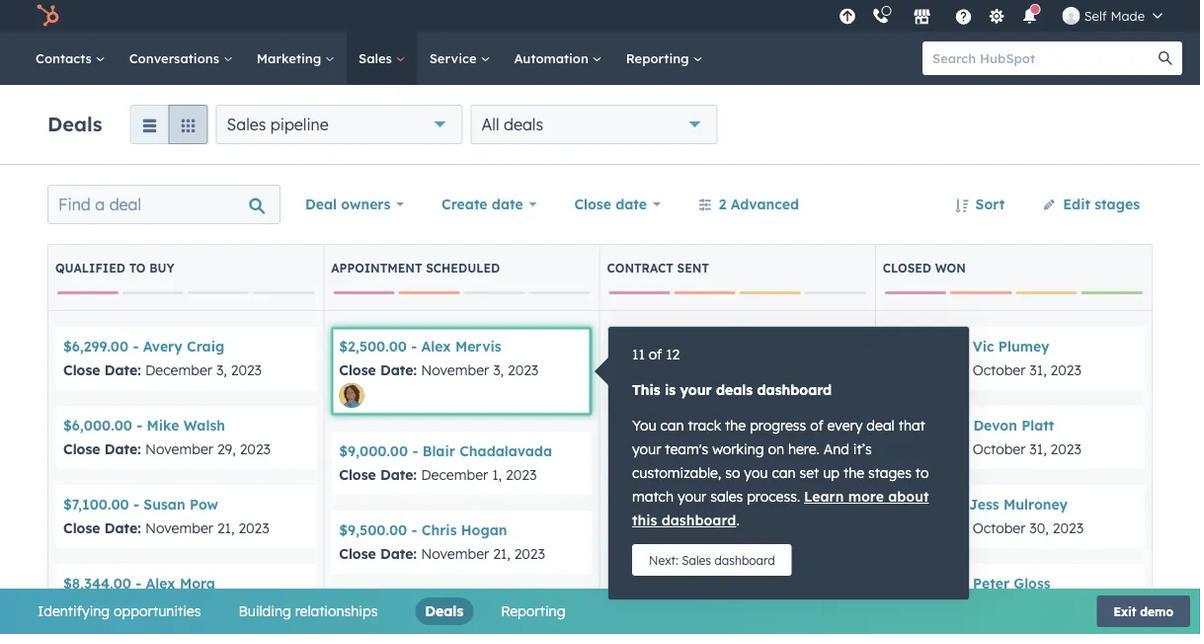 Task type: locate. For each thing, give the bounding box(es) containing it.
dashboard down sales
[[662, 512, 737, 529]]

2023 up building
[[239, 520, 269, 537]]

close inside "$8,525.00 - frankie rupta close date: december 20, 2023"
[[615, 441, 652, 458]]

self made menu
[[834, 0, 1177, 32]]

- up team's on the right of page
[[686, 417, 691, 434]]

1 vertical spatial the
[[844, 464, 865, 482]]

contacts link
[[24, 32, 117, 85]]

close down you
[[615, 441, 652, 458]]

november inside $8,344.00 - alex mora close date: november 19, 2023
[[145, 599, 213, 616]]

1 vertical spatial to
[[916, 464, 929, 482]]

sales up sales pipeline popup button
[[359, 50, 396, 66]]

2 3, from the left
[[493, 362, 504, 379]]

2023 for $9,500.00 - chris hogan close date: november 21, 2023
[[514, 545, 545, 563]]

- right $2,500.00 on the bottom of the page
[[411, 338, 417, 355]]

rupta up "on"
[[752, 417, 794, 434]]

30, down 'gloss'
[[1030, 599, 1049, 616]]

identifying
[[38, 603, 110, 620]]

alex left mervis
[[422, 338, 451, 355]]

sales left pipeline
[[227, 115, 266, 134]]

close up this
[[615, 362, 652, 379]]

the right up
[[844, 464, 865, 482]]

blair
[[423, 443, 455, 460]]

0 vertical spatial 31,
[[1030, 362, 1047, 379]]

2023 right 29,
[[240, 441, 271, 458]]

- for $6,000.00
[[137, 417, 143, 434]]

date: inside $6,500.00 - frankie rupta close date: december 21, 2023
[[656, 362, 693, 379]]

1 vertical spatial 30,
[[1030, 599, 1049, 616]]

your
[[680, 381, 712, 399], [632, 441, 662, 458], [678, 488, 707, 505]]

december down avery
[[145, 362, 212, 379]]

of
[[649, 346, 662, 363], [811, 417, 824, 434]]

frankie up this is your deals dashboard
[[698, 338, 750, 355]]

$9,000.00 - blair chadalavada close date: december 1, 2023
[[339, 443, 552, 484]]

date for close date
[[616, 196, 647, 213]]

you can track the progress of every deal that your team's working on here. and it's customizable, so you can set up the stages to match your sales process.
[[632, 417, 929, 505]]

0 vertical spatial alex
[[422, 338, 451, 355]]

october
[[973, 362, 1026, 379], [973, 441, 1026, 458], [973, 520, 1026, 537], [973, 599, 1026, 616]]

october for peter
[[973, 599, 1026, 616]]

2 horizontal spatial 21,
[[768, 362, 786, 379]]

date for create date
[[492, 196, 523, 213]]

21, down pow
[[217, 520, 235, 537]]

date: up next:
[[656, 520, 693, 537]]

2023 inside $8,344.00 - alex mora close date: november 19, 2023
[[239, 599, 270, 616]]

date: down $8,344.00 - alex mora 'button' at the bottom left
[[104, 599, 141, 616]]

date: for $9,443.00
[[932, 362, 969, 379]]

close for $9,500.00 - chris hogan close date: november 21, 2023
[[339, 545, 376, 563]]

- inside $6,299.00 - avery craig close date: december 3, 2023
[[133, 338, 139, 355]]

sales link
[[347, 32, 418, 85]]

close inside $9,443.00 - vic plumey close date: october 31, 2023
[[891, 362, 928, 379]]

october inside "$7,255.00 - jess mulroney close date: october 30, 2023"
[[973, 520, 1026, 537]]

close down $9,000.00
[[339, 466, 376, 484]]

alex for mervis
[[422, 338, 451, 355]]

jess
[[970, 496, 1000, 513]]

20, down the banks
[[768, 520, 788, 537]]

rupta inside "$8,525.00 - frankie rupta close date: december 20, 2023"
[[752, 417, 794, 434]]

20,
[[768, 441, 788, 458], [768, 520, 788, 537]]

alex inside $2,500.00 - alex mervis close date: november 3, 2023
[[422, 338, 451, 355]]

- left devon
[[964, 417, 970, 434]]

edit
[[1064, 196, 1091, 213]]

$7,000.00
[[615, 496, 683, 513]]

2023 inside "$7,255.00 - jess mulroney close date: october 30, 2023"
[[1053, 520, 1084, 537]]

$7,255.00
[[891, 496, 955, 513]]

$8,100.00 - peter gloss close date: october 30, 2023
[[891, 575, 1084, 616]]

1 vertical spatial 20,
[[768, 520, 788, 537]]

0 vertical spatial rupta
[[755, 338, 796, 355]]

1 vertical spatial alex
[[146, 575, 176, 592]]

sales inside button
[[682, 553, 711, 568]]

match
[[632, 488, 674, 505]]

october down devon
[[973, 441, 1026, 458]]

20, down progress
[[768, 441, 788, 458]]

december inside $6,299.00 - avery craig close date: december 3, 2023
[[145, 362, 212, 379]]

help button
[[947, 0, 981, 32]]

stages up about
[[869, 464, 912, 482]]

0 horizontal spatial to
[[129, 261, 146, 276]]

close inside $6,005.00 - devon platt close date: october 31, 2023
[[891, 441, 928, 458]]

october down vic
[[973, 362, 1026, 379]]

30, for gloss
[[1030, 599, 1049, 616]]

your down the customizable, in the bottom right of the page
[[678, 488, 707, 505]]

date: inside $9,500.00 - chris hogan close date: november 21, 2023
[[380, 545, 417, 563]]

close date
[[575, 196, 647, 213]]

this
[[632, 512, 658, 529]]

1 horizontal spatial stages
[[1095, 196, 1140, 213]]

1 horizontal spatial reporting
[[626, 50, 693, 66]]

november down mora
[[145, 599, 213, 616]]

sales for sales pipeline
[[227, 115, 266, 134]]

1 vertical spatial rupta
[[752, 417, 794, 434]]

november down chris
[[421, 545, 489, 563]]

sales pipeline
[[227, 115, 329, 134]]

0 vertical spatial stages
[[1095, 196, 1140, 213]]

close inside $8,100.00 - peter gloss close date: october 30, 2023
[[891, 599, 928, 616]]

close inside the $7,000.00 - robin banks close date: december 20, 2023
[[615, 520, 652, 537]]

$7,100.00 - susan pow button
[[63, 496, 218, 513]]

deals right all on the left top of page
[[504, 115, 544, 134]]

of inside you can track the progress of every deal that your team's working on here. and it's customizable, so you can set up the stages to match your sales process.
[[811, 417, 824, 434]]

- inside the $7,000.00 - robin banks close date: december 20, 2023
[[687, 496, 693, 513]]

2023 up 29,
[[231, 362, 262, 379]]

date: for $8,100.00
[[932, 599, 969, 616]]

4 october from the top
[[973, 599, 1026, 616]]

1 vertical spatial 21,
[[217, 520, 235, 537]]

- inside $2,500.00 - alex mervis close date: november 3, 2023
[[411, 338, 417, 355]]

20, for rupta
[[768, 441, 788, 458]]

0 horizontal spatial of
[[649, 346, 662, 363]]

2023 right 1,
[[506, 466, 537, 484]]

deals
[[47, 111, 102, 136], [425, 603, 464, 620]]

$9,443.00
[[891, 338, 959, 355]]

1 horizontal spatial of
[[811, 417, 824, 434]]

of up here.
[[811, 417, 824, 434]]

close inside $6,299.00 - avery craig close date: december 3, 2023
[[63, 362, 100, 379]]

0 horizontal spatial can
[[661, 417, 684, 434]]

november down mike
[[145, 441, 213, 458]]

to left buy
[[129, 261, 146, 276]]

1 vertical spatial reporting
[[501, 603, 566, 620]]

- inside $6,500.00 - frankie rupta close date: december 21, 2023
[[688, 338, 694, 355]]

3, inside $2,500.00 - alex mervis close date: november 3, 2023
[[493, 362, 504, 379]]

2 date from the left
[[616, 196, 647, 213]]

deals inside 'banner'
[[47, 111, 102, 136]]

alex for mora
[[146, 575, 176, 592]]

november inside $6,000.00 - mike walsh close date: november 29, 2023
[[145, 441, 213, 458]]

21, inside $9,500.00 - chris hogan close date: november 21, 2023
[[493, 545, 511, 563]]

0 horizontal spatial deals
[[47, 111, 102, 136]]

chadalavada
[[460, 443, 552, 460]]

october for devon
[[973, 441, 1026, 458]]

2023 down learn
[[792, 520, 823, 537]]

october inside $9,443.00 - vic plumey close date: october 31, 2023
[[973, 362, 1026, 379]]

Find a deal search field
[[47, 185, 281, 224]]

- inside $9,500.00 - chris hogan close date: november 21, 2023
[[412, 522, 418, 539]]

11
[[632, 346, 645, 363]]

2 20, from the top
[[768, 520, 788, 537]]

december inside $6,500.00 - frankie rupta close date: december 21, 2023
[[697, 362, 764, 379]]

susan
[[144, 496, 185, 513]]

0 vertical spatial deals
[[504, 115, 544, 134]]

building relationships button
[[239, 598, 378, 626]]

close inside $9,000.00 - blair chadalavada close date: december 1, 2023
[[339, 466, 376, 484]]

date: down $9,500.00 - chris hogan button
[[380, 545, 417, 563]]

2023 down platt
[[1051, 441, 1082, 458]]

october inside $6,005.00 - devon platt close date: october 31, 2023
[[973, 441, 1026, 458]]

- inside "$7,255.00 - jess mulroney close date: october 30, 2023"
[[959, 496, 965, 513]]

that
[[899, 417, 926, 434]]

1 vertical spatial stages
[[869, 464, 912, 482]]

october inside $8,100.00 - peter gloss close date: october 30, 2023
[[973, 599, 1026, 616]]

date: down $6,000.00 - mike walsh button
[[104, 441, 141, 458]]

deal owners button
[[293, 185, 417, 224]]

0 horizontal spatial alex
[[146, 575, 176, 592]]

date: inside $7,100.00 - susan pow close date: november 21, 2023
[[104, 520, 141, 537]]

2023 up platt
[[1051, 362, 1082, 379]]

0 vertical spatial dashboard
[[757, 381, 832, 399]]

2023 inside "$8,525.00 - frankie rupta close date: december 20, 2023"
[[792, 441, 823, 458]]

31, for plumey
[[1030, 362, 1047, 379]]

deals down $9,500.00 - chris hogan close date: november 21, 2023
[[425, 603, 464, 620]]

- inside $7,100.00 - susan pow close date: november 21, 2023
[[133, 496, 139, 513]]

1 horizontal spatial sales
[[359, 50, 396, 66]]

october down jess
[[973, 520, 1026, 537]]

group
[[130, 105, 208, 144]]

reporting right deals button
[[501, 603, 566, 620]]

closed won
[[883, 261, 966, 276]]

banks
[[741, 496, 784, 513]]

2023 inside $8,100.00 - peter gloss close date: october 30, 2023
[[1053, 599, 1084, 616]]

- inside $6,000.00 - mike walsh close date: november 29, 2023
[[137, 417, 143, 434]]

2023 left exit
[[1053, 599, 1084, 616]]

qualified
[[55, 261, 125, 276]]

you
[[632, 417, 657, 434]]

reporting link
[[614, 32, 715, 85]]

2 vertical spatial sales
[[682, 553, 711, 568]]

2023 inside $6,299.00 - avery craig close date: december 3, 2023
[[231, 362, 262, 379]]

2023 inside $9,000.00 - blair chadalavada close date: december 1, 2023
[[506, 466, 537, 484]]

2023 for $8,525.00 - frankie rupta close date: december 20, 2023
[[792, 441, 823, 458]]

2023 inside $6,005.00 - devon platt close date: october 31, 2023
[[1051, 441, 1082, 458]]

1 date from the left
[[492, 196, 523, 213]]

date: down $7,255.00 at the bottom right of the page
[[932, 520, 969, 537]]

- for $8,100.00
[[963, 575, 969, 592]]

31, inside $6,005.00 - devon platt close date: october 31, 2023
[[1030, 441, 1047, 458]]

21, down the hogan
[[493, 545, 511, 563]]

group inside deals 'banner'
[[130, 105, 208, 144]]

your right the 'is'
[[680, 381, 712, 399]]

contract sent
[[607, 261, 710, 276]]

close inside "$7,255.00 - jess mulroney close date: october 30, 2023"
[[891, 520, 928, 537]]

2023 inside $7,100.00 - susan pow close date: november 21, 2023
[[239, 520, 269, 537]]

2 vertical spatial your
[[678, 488, 707, 505]]

december down $9,000.00 - blair chadalavada button
[[421, 466, 488, 484]]

- left mike
[[137, 417, 143, 434]]

to inside you can track the progress of every deal that your team's working on here. and it's customizable, so you can set up the stages to match your sales process.
[[916, 464, 929, 482]]

2023 inside $9,443.00 - vic plumey close date: october 31, 2023
[[1051, 362, 1082, 379]]

0 horizontal spatial date
[[492, 196, 523, 213]]

self
[[1085, 7, 1108, 24]]

mike
[[147, 417, 179, 434]]

sent
[[677, 261, 710, 276]]

2 horizontal spatial sales
[[682, 553, 711, 568]]

november for pow
[[145, 520, 213, 537]]

november inside $9,500.00 - chris hogan close date: november 21, 2023
[[421, 545, 489, 563]]

0 vertical spatial sales
[[359, 50, 396, 66]]

$9,000.00 - blair chadalavada button
[[339, 443, 552, 460]]

- up opportunities
[[136, 575, 142, 592]]

next: sales dashboard button
[[632, 544, 792, 576]]

december inside the $7,000.00 - robin banks close date: december 20, 2023
[[697, 520, 764, 537]]

1 31, from the top
[[1030, 362, 1047, 379]]

sales for sales
[[359, 50, 396, 66]]

deals down contacts link
[[47, 111, 102, 136]]

close down $6,000.00
[[63, 441, 100, 458]]

date: down the "$8,100.00 - peter gloss" button
[[932, 599, 969, 616]]

1 horizontal spatial deals
[[425, 603, 464, 620]]

service link
[[418, 32, 502, 85]]

marketplaces image
[[914, 9, 932, 27]]

date: up the 'is'
[[656, 362, 693, 379]]

november down mervis
[[421, 362, 489, 379]]

marketplaces button
[[902, 0, 943, 32]]

- inside "$8,525.00 - frankie rupta close date: december 20, 2023"
[[686, 417, 691, 434]]

21, inside $6,500.00 - frankie rupta close date: december 21, 2023
[[768, 362, 786, 379]]

1 horizontal spatial can
[[772, 464, 796, 482]]

automation
[[514, 50, 593, 66]]

close for $7,100.00 - susan pow close date: november 21, 2023
[[63, 520, 100, 537]]

date: for $8,344.00
[[104, 599, 141, 616]]

date: inside $6,005.00 - devon platt close date: october 31, 2023
[[932, 441, 969, 458]]

dashboard inside learn more about this dashboard
[[662, 512, 737, 529]]

close inside $7,100.00 - susan pow close date: november 21, 2023
[[63, 520, 100, 537]]

1 horizontal spatial the
[[844, 464, 865, 482]]

3, down mervis
[[493, 362, 504, 379]]

2023 up the reporting button at bottom
[[514, 545, 545, 563]]

date: down $2,500.00 - alex mervis button
[[380, 362, 417, 379]]

3, inside $6,299.00 - avery craig close date: december 3, 2023
[[216, 362, 227, 379]]

progress
[[750, 417, 807, 434]]

1 october from the top
[[973, 362, 1026, 379]]

0 horizontal spatial 21,
[[217, 520, 235, 537]]

notifications image
[[1022, 9, 1039, 27]]

2023 inside $2,500.00 - alex mervis close date: november 3, 2023
[[508, 362, 539, 379]]

0 vertical spatial 30,
[[1030, 520, 1049, 537]]

december inside "$8,525.00 - frankie rupta close date: december 20, 2023"
[[697, 441, 764, 458]]

1 vertical spatial 31,
[[1030, 441, 1047, 458]]

2 30, from the top
[[1030, 599, 1049, 616]]

edit stages button
[[1030, 185, 1153, 224]]

deals for deals 'banner' at the top
[[47, 111, 102, 136]]

date: for $6,005.00
[[932, 441, 969, 458]]

buy
[[149, 261, 175, 276]]

30, inside $8,100.00 - peter gloss close date: october 30, 2023
[[1030, 599, 1049, 616]]

close down $9,443.00
[[891, 362, 928, 379]]

frankie inside $6,500.00 - frankie rupta close date: december 21, 2023
[[698, 338, 750, 355]]

- left chris
[[412, 522, 418, 539]]

date: inside $9,000.00 - blair chadalavada close date: december 1, 2023
[[380, 466, 417, 484]]

- left susan in the left bottom of the page
[[133, 496, 139, 513]]

date: for $2,500.00
[[380, 362, 417, 379]]

21, up this is your deals dashboard
[[768, 362, 786, 379]]

0 vertical spatial 21,
[[768, 362, 786, 379]]

0 vertical spatial deals
[[47, 111, 102, 136]]

31, inside $9,443.00 - vic plumey close date: october 31, 2023
[[1030, 362, 1047, 379]]

dashboard up progress
[[757, 381, 832, 399]]

close down the $6,299.00
[[63, 362, 100, 379]]

settings image
[[988, 8, 1006, 26]]

0 horizontal spatial sales
[[227, 115, 266, 134]]

date:
[[104, 362, 141, 379], [380, 362, 417, 379], [656, 362, 693, 379], [932, 362, 969, 379], [104, 441, 141, 458], [656, 441, 693, 458], [932, 441, 969, 458], [380, 466, 417, 484], [104, 520, 141, 537], [656, 520, 693, 537], [932, 520, 969, 537], [380, 545, 417, 563], [104, 599, 141, 616], [932, 599, 969, 616]]

can down "on"
[[772, 464, 796, 482]]

2
[[719, 196, 727, 213]]

$8,100.00
[[891, 575, 959, 592]]

close down $2,500.00 on the bottom of the page
[[339, 362, 376, 379]]

to up about
[[916, 464, 929, 482]]

date: inside $6,000.00 - mike walsh close date: november 29, 2023
[[104, 441, 141, 458]]

- for $6,005.00
[[964, 417, 970, 434]]

of right 11
[[649, 346, 662, 363]]

- left avery
[[133, 338, 139, 355]]

deals down $6,500.00 - frankie rupta close date: december 21, 2023
[[716, 381, 753, 399]]

21, inside $7,100.00 - susan pow close date: november 21, 2023
[[217, 520, 235, 537]]

deals for deals button
[[425, 603, 464, 620]]

2023 up progress
[[789, 362, 820, 379]]

close inside $2,500.00 - alex mervis close date: november 3, 2023
[[339, 362, 376, 379]]

sales inside "link"
[[359, 50, 396, 66]]

contract
[[607, 261, 674, 276]]

alex inside $8,344.00 - alex mora close date: november 19, 2023
[[146, 575, 176, 592]]

close down '$8,344.00'
[[63, 599, 100, 616]]

- for $2,500.00
[[411, 338, 417, 355]]

- inside $9,000.00 - blair chadalavada close date: december 1, 2023
[[413, 443, 418, 460]]

date: inside the $7,000.00 - robin banks close date: december 20, 2023
[[656, 520, 693, 537]]

date: inside $2,500.00 - alex mervis close date: november 3, 2023
[[380, 362, 417, 379]]

1 vertical spatial deals
[[425, 603, 464, 620]]

date: for $9,500.00
[[380, 545, 417, 563]]

hubspot link
[[24, 4, 74, 28]]

close down that
[[891, 441, 928, 458]]

december inside $9,000.00 - blair chadalavada close date: december 1, 2023
[[421, 466, 488, 484]]

date: inside "$7,255.00 - jess mulroney close date: october 30, 2023"
[[932, 520, 969, 537]]

- inside $8,344.00 - alex mora close date: november 19, 2023
[[136, 575, 142, 592]]

1 vertical spatial deals
[[716, 381, 753, 399]]

the up working
[[725, 417, 746, 434]]

close inside $9,500.00 - chris hogan close date: november 21, 2023
[[339, 545, 376, 563]]

conversations
[[129, 50, 223, 66]]

stages inside "button"
[[1095, 196, 1140, 213]]

0 horizontal spatial reporting
[[501, 603, 566, 620]]

date: inside "$8,525.00 - frankie rupta close date: december 20, 2023"
[[656, 441, 693, 458]]

close down the $9,500.00
[[339, 545, 376, 563]]

date inside create date popup button
[[492, 196, 523, 213]]

december up so
[[697, 441, 764, 458]]

november inside $7,100.00 - susan pow close date: november 21, 2023
[[145, 520, 213, 537]]

1 horizontal spatial to
[[916, 464, 929, 482]]

2023 up set
[[792, 441, 823, 458]]

$2,500.00
[[339, 338, 407, 355]]

close for $8,525.00 - frankie rupta close date: december 20, 2023
[[615, 441, 652, 458]]

- right the 12
[[688, 338, 694, 355]]

0 vertical spatial frankie
[[698, 338, 750, 355]]

close inside $6,000.00 - mike walsh close date: november 29, 2023
[[63, 441, 100, 458]]

upgrade image
[[839, 8, 857, 26]]

1 horizontal spatial deals
[[716, 381, 753, 399]]

$7,100.00
[[63, 496, 129, 513]]

2023 inside $9,500.00 - chris hogan close date: november 21, 2023
[[514, 545, 545, 563]]

stages right edit on the right top of the page
[[1095, 196, 1140, 213]]

- inside $9,443.00 - vic plumey close date: october 31, 2023
[[963, 338, 969, 355]]

process.
[[747, 488, 801, 505]]

1 vertical spatial frankie
[[696, 417, 748, 434]]

date: for $7,100.00
[[104, 520, 141, 537]]

close inside $6,500.00 - frankie rupta close date: december 21, 2023
[[615, 362, 652, 379]]

can
[[661, 417, 684, 434], [772, 464, 796, 482]]

reporting button
[[501, 598, 566, 626]]

date: inside $6,299.00 - avery craig close date: december 3, 2023
[[104, 362, 141, 379]]

1 3, from the left
[[216, 362, 227, 379]]

close for $2,500.00 - alex mervis close date: november 3, 2023
[[339, 362, 376, 379]]

date: up the customizable, in the bottom right of the page
[[656, 441, 693, 458]]

frankie up working
[[696, 417, 748, 434]]

- inside $8,100.00 - peter gloss close date: october 30, 2023
[[963, 575, 969, 592]]

1 horizontal spatial date
[[616, 196, 647, 213]]

1 horizontal spatial 3,
[[493, 362, 504, 379]]

1 vertical spatial can
[[772, 464, 796, 482]]

2 october from the top
[[973, 441, 1026, 458]]

vic
[[973, 338, 995, 355]]

20, inside "$8,525.00 - frankie rupta close date: december 20, 2023"
[[768, 441, 788, 458]]

close date button
[[562, 185, 674, 224]]

close inside $8,344.00 - alex mora close date: november 19, 2023
[[63, 599, 100, 616]]

$6,299.00 - avery craig button
[[63, 338, 225, 355]]

1 20, from the top
[[768, 441, 788, 458]]

sales right next:
[[682, 553, 711, 568]]

0 vertical spatial 20,
[[768, 441, 788, 458]]

november for hogan
[[421, 545, 489, 563]]

here.
[[788, 441, 820, 458]]

close down $7,255.00 at the bottom right of the page
[[891, 520, 928, 537]]

1 vertical spatial sales
[[227, 115, 266, 134]]

30, inside "$7,255.00 - jess mulroney close date: october 30, 2023"
[[1030, 520, 1049, 537]]

0 vertical spatial to
[[129, 261, 146, 276]]

close up 'contract'
[[575, 196, 612, 213]]

1 horizontal spatial 21,
[[493, 545, 511, 563]]

date up 'contract'
[[616, 196, 647, 213]]

2 vertical spatial dashboard
[[715, 553, 775, 568]]

2023 inside $6,000.00 - mike walsh close date: november 29, 2023
[[240, 441, 271, 458]]

0 horizontal spatial 3,
[[216, 362, 227, 379]]

1 vertical spatial dashboard
[[662, 512, 737, 529]]

october down "peter"
[[973, 599, 1026, 616]]

1 30, from the top
[[1030, 520, 1049, 537]]

date: inside $8,100.00 - peter gloss close date: october 30, 2023
[[932, 599, 969, 616]]

- left robin
[[687, 496, 693, 513]]

marketing link
[[245, 32, 347, 85]]

$8,344.00 - alex mora button
[[63, 575, 215, 592]]

close down $7,000.00
[[615, 520, 652, 537]]

- left jess
[[959, 496, 965, 513]]

the
[[725, 417, 746, 434], [844, 464, 865, 482]]

1 vertical spatial of
[[811, 417, 824, 434]]

frankie inside "$8,525.00 - frankie rupta close date: december 20, 2023"
[[696, 417, 748, 434]]

notifications button
[[1014, 0, 1047, 32]]

2 vertical spatial 21,
[[493, 545, 511, 563]]

your down "$8,525.00"
[[632, 441, 662, 458]]

building
[[239, 603, 291, 620]]

december down robin
[[697, 520, 764, 537]]

2023 inside the $7,000.00 - robin banks close date: december 20, 2023
[[792, 520, 823, 537]]

close
[[575, 196, 612, 213], [63, 362, 100, 379], [339, 362, 376, 379], [615, 362, 652, 379], [891, 362, 928, 379], [63, 441, 100, 458], [615, 441, 652, 458], [891, 441, 928, 458], [339, 466, 376, 484], [63, 520, 100, 537], [615, 520, 652, 537], [891, 520, 928, 537], [339, 545, 376, 563], [63, 599, 100, 616], [891, 599, 928, 616]]

close down $7,100.00
[[63, 520, 100, 537]]

31, down platt
[[1030, 441, 1047, 458]]

30, for mulroney
[[1030, 520, 1049, 537]]

21, for $9,500.00 - chris hogan
[[493, 545, 511, 563]]

december up this is your deals dashboard
[[697, 362, 764, 379]]

2023 for $9,443.00 - vic plumey close date: october 31, 2023
[[1051, 362, 1082, 379]]

20, inside the $7,000.00 - robin banks close date: december 20, 2023
[[768, 520, 788, 537]]

date: for $9,000.00
[[380, 466, 417, 484]]

- inside $6,005.00 - devon platt close date: october 31, 2023
[[964, 417, 970, 434]]

1 horizontal spatial alex
[[422, 338, 451, 355]]

- for $9,000.00
[[413, 443, 418, 460]]

customizable,
[[632, 464, 722, 482]]

30, down mulroney
[[1030, 520, 1049, 537]]

alex
[[422, 338, 451, 355], [146, 575, 176, 592]]

- left blair
[[413, 443, 418, 460]]

2023 for $7,100.00 - susan pow close date: november 21, 2023
[[239, 520, 269, 537]]

november inside $2,500.00 - alex mervis close date: november 3, 2023
[[421, 362, 489, 379]]

platt
[[1022, 417, 1055, 434]]

3 october from the top
[[973, 520, 1026, 537]]

november down susan in the left bottom of the page
[[145, 520, 213, 537]]

mora
[[180, 575, 215, 592]]

12
[[666, 346, 680, 363]]

0 horizontal spatial deals
[[504, 115, 544, 134]]

exit
[[1114, 604, 1137, 619]]

sales inside popup button
[[227, 115, 266, 134]]

31, down plumey
[[1030, 362, 1047, 379]]

0 horizontal spatial the
[[725, 417, 746, 434]]

0 horizontal spatial stages
[[869, 464, 912, 482]]

0 vertical spatial the
[[725, 417, 746, 434]]

2 31, from the top
[[1030, 441, 1047, 458]]

date: inside $9,443.00 - vic plumey close date: october 31, 2023
[[932, 362, 969, 379]]

close down $8,100.00
[[891, 599, 928, 616]]

date: down $6,299.00 - avery craig button
[[104, 362, 141, 379]]

close for $6,299.00 - avery craig close date: december 3, 2023
[[63, 362, 100, 379]]

$8,344.00
[[63, 575, 131, 592]]

2023 inside $6,500.00 - frankie rupta close date: december 21, 2023
[[789, 362, 820, 379]]

$6,000.00 - mike walsh close date: november 29, 2023
[[63, 417, 271, 458]]

date: inside $8,344.00 - alex mora close date: november 19, 2023
[[104, 599, 141, 616]]

- for $7,255.00
[[959, 496, 965, 513]]

rupta inside $6,500.00 - frankie rupta close date: december 21, 2023
[[755, 338, 796, 355]]

hubspot image
[[36, 4, 59, 28]]

can up team's on the right of page
[[661, 417, 684, 434]]



Task type: vqa. For each thing, say whether or not it's contained in the screenshot.
of inside THE YOU CAN TRACK THE PROGRESS OF EVERY DEAL THAT YOUR TEAM'S WORKING ON HERE. AND IT'S CUSTOMIZABLE, SO YOU CAN SET UP THE STAGES TO MATCH YOUR SALES PROCESS.
yes



Task type: describe. For each thing, give the bounding box(es) containing it.
deals button
[[425, 598, 464, 626]]

create
[[442, 196, 488, 213]]

automation link
[[502, 32, 614, 85]]

identifying opportunities
[[38, 603, 201, 620]]

dashboard for deals
[[757, 381, 832, 399]]

december for $9,000.00
[[421, 466, 488, 484]]

$6,005.00
[[891, 417, 959, 434]]

devon
[[974, 417, 1018, 434]]

upgrade link
[[836, 5, 860, 26]]

all deals
[[482, 115, 544, 134]]

$6,299.00
[[63, 338, 129, 355]]

31, for platt
[[1030, 441, 1047, 458]]

sales pipeline button
[[216, 105, 463, 144]]

rupta for 20,
[[752, 417, 794, 434]]

exit demo button
[[1097, 596, 1191, 628]]

- for $7,100.00
[[133, 496, 139, 513]]

learn more about this dashboard link
[[632, 488, 929, 529]]

december for $7,000.00
[[697, 520, 764, 537]]

$6,005.00 - devon platt button
[[891, 417, 1055, 434]]

dashboard inside button
[[715, 553, 775, 568]]

november for mora
[[145, 599, 213, 616]]

2 advanced button
[[686, 185, 812, 224]]

mulroney
[[1004, 496, 1068, 513]]

deal
[[867, 417, 895, 434]]

craig
[[187, 338, 225, 355]]

working
[[713, 441, 764, 458]]

- for $7,000.00
[[687, 496, 693, 513]]

2023 for $9,000.00 - blair chadalavada close date: december 1, 2023
[[506, 466, 537, 484]]

date: for $7,255.00
[[932, 520, 969, 537]]

close for $8,344.00 - alex mora close date: november 19, 2023
[[63, 599, 100, 616]]

december for $6,500.00
[[697, 362, 764, 379]]

11 of 12
[[632, 346, 680, 363]]

2023 for $7,255.00 - jess mulroney close date: october 30, 2023
[[1053, 520, 1084, 537]]

$2,500.00 - alex mervis button
[[339, 338, 502, 355]]

2023 for $8,100.00 - peter gloss close date: october 30, 2023
[[1053, 599, 1084, 616]]

1 vertical spatial your
[[632, 441, 662, 458]]

0 vertical spatial can
[[661, 417, 684, 434]]

november for mervis
[[421, 362, 489, 379]]

gloss
[[1014, 575, 1051, 592]]

set
[[800, 464, 819, 482]]

$8,525.00 - frankie rupta close date: december 20, 2023
[[615, 417, 823, 458]]

$6,500.00
[[615, 338, 683, 355]]

2023 for $8,344.00 - alex mora close date: november 19, 2023
[[239, 599, 270, 616]]

2023 for $6,005.00 - devon platt close date: october 31, 2023
[[1051, 441, 1082, 458]]

hogan
[[461, 522, 508, 539]]

2023 for $7,000.00 - robin banks close date: december 20, 2023
[[792, 520, 823, 537]]

$7,100.00 - susan pow close date: november 21, 2023
[[63, 496, 269, 537]]

Search HubSpot search field
[[923, 42, 1165, 75]]

$9,500.00
[[339, 522, 407, 539]]

- for $6,299.00
[[133, 338, 139, 355]]

$8,100.00 - peter gloss button
[[891, 575, 1051, 592]]

$9,000.00
[[339, 443, 408, 460]]

search button
[[1149, 42, 1183, 75]]

chris
[[422, 522, 457, 539]]

self made button
[[1051, 0, 1175, 32]]

$6,000.00
[[63, 417, 132, 434]]

identifying opportunities button
[[38, 598, 201, 626]]

self made
[[1085, 7, 1145, 24]]

frankie for december 20, 2023
[[696, 417, 748, 434]]

this is your deals dashboard
[[632, 381, 832, 399]]

$6,500.00 - frankie rupta button
[[615, 338, 796, 355]]

date: for $7,000.00
[[656, 520, 693, 537]]

robin
[[697, 496, 737, 513]]

date: for $8,525.00
[[656, 441, 693, 458]]

close for $7,000.00 - robin banks close date: december 20, 2023
[[615, 520, 652, 537]]

$8,525.00
[[615, 417, 681, 434]]

- for $9,443.00
[[963, 338, 969, 355]]

stages inside you can track the progress of every deal that your team's working on here. and it's customizable, so you can set up the stages to match your sales process.
[[869, 464, 912, 482]]

close inside close date popup button
[[575, 196, 612, 213]]

plumey
[[999, 338, 1050, 355]]

close for $6,005.00 - devon platt close date: october 31, 2023
[[891, 441, 928, 458]]

contacts
[[36, 50, 96, 66]]

relationships
[[295, 603, 378, 620]]

date: for $6,000.00
[[104, 441, 141, 458]]

it's
[[854, 441, 872, 458]]

date: for $6,500.00
[[656, 362, 693, 379]]

next: sales dashboard
[[649, 553, 775, 568]]

$6,500.00 - frankie rupta close date: december 21, 2023
[[615, 338, 820, 379]]

2 advanced
[[719, 196, 800, 213]]

up
[[823, 464, 840, 482]]

2023 for $6,000.00 - mike walsh close date: november 29, 2023
[[240, 441, 271, 458]]

and
[[824, 441, 850, 458]]

december for $6,299.00
[[145, 362, 212, 379]]

date: for $6,299.00
[[104, 362, 141, 379]]

deals banner
[[47, 99, 1153, 144]]

october for vic
[[973, 362, 1026, 379]]

$9,443.00 - vic plumey close date: october 31, 2023
[[891, 338, 1082, 379]]

calling icon image
[[872, 8, 890, 25]]

close for $8,100.00 - peter gloss close date: october 30, 2023
[[891, 599, 928, 616]]

pipeline
[[271, 115, 329, 134]]

$6,000.00 - mike walsh button
[[63, 417, 225, 434]]

october for jess
[[973, 520, 1026, 537]]

21, for $7,100.00 - susan pow
[[217, 520, 235, 537]]

rupta for 21,
[[755, 338, 796, 355]]

$9,500.00 - chris hogan button
[[339, 522, 508, 539]]

- for $6,500.00
[[688, 338, 694, 355]]

.
[[737, 512, 740, 529]]

settings link
[[985, 5, 1010, 26]]

$7,000.00 - robin banks button
[[615, 496, 784, 513]]

on
[[768, 441, 785, 458]]

peter
[[973, 575, 1010, 592]]

close for $7,255.00 - jess mulroney close date: october 30, 2023
[[891, 520, 928, 537]]

$7,255.00 - jess mulroney button
[[891, 496, 1068, 513]]

21, for $6,500.00 - frankie rupta
[[768, 362, 786, 379]]

- for $8,344.00
[[136, 575, 142, 592]]

november for walsh
[[145, 441, 213, 458]]

3, for december
[[216, 362, 227, 379]]

help image
[[955, 9, 973, 27]]

close for $9,000.00 - blair chadalavada close date: december 1, 2023
[[339, 466, 376, 484]]

close for $9,443.00 - vic plumey close date: october 31, 2023
[[891, 362, 928, 379]]

december for $8,525.00
[[697, 441, 764, 458]]

0 vertical spatial of
[[649, 346, 662, 363]]

2023 for $6,500.00 - frankie rupta close date: december 21, 2023
[[789, 362, 820, 379]]

every
[[828, 417, 863, 434]]

close for $6,000.00 - mike walsh close date: november 29, 2023
[[63, 441, 100, 458]]

search image
[[1159, 51, 1173, 65]]

building relationships
[[239, 603, 378, 620]]

20, for banks
[[768, 520, 788, 537]]

all deals button
[[471, 105, 718, 144]]

$9,443.00 - vic plumey button
[[891, 338, 1050, 355]]

this
[[632, 381, 661, 399]]

create date
[[442, 196, 523, 213]]

sort button
[[942, 185, 1018, 224]]

3, for november
[[493, 362, 504, 379]]

frankie for december 21, 2023
[[698, 338, 750, 355]]

0 vertical spatial reporting
[[626, 50, 693, 66]]

deals inside popup button
[[504, 115, 544, 134]]

close for $6,500.00 - frankie rupta close date: december 21, 2023
[[615, 362, 652, 379]]

qualified to buy
[[55, 261, 175, 276]]

appointment scheduled
[[331, 261, 500, 276]]

conversations link
[[117, 32, 245, 85]]

dashboard for this
[[662, 512, 737, 529]]

create date button
[[429, 185, 550, 224]]

- for $8,525.00
[[686, 417, 691, 434]]

- for $9,500.00
[[412, 522, 418, 539]]

calling icon button
[[864, 3, 898, 29]]

0 vertical spatial your
[[680, 381, 712, 399]]

2023 for $6,299.00 - avery craig close date: december 3, 2023
[[231, 362, 262, 379]]

$2,500.00 - alex mervis close date: november 3, 2023
[[339, 338, 539, 379]]

2023 for $2,500.00 - alex mervis close date: november 3, 2023
[[508, 362, 539, 379]]

ruby anderson image
[[1063, 7, 1081, 25]]

made
[[1111, 7, 1145, 24]]



